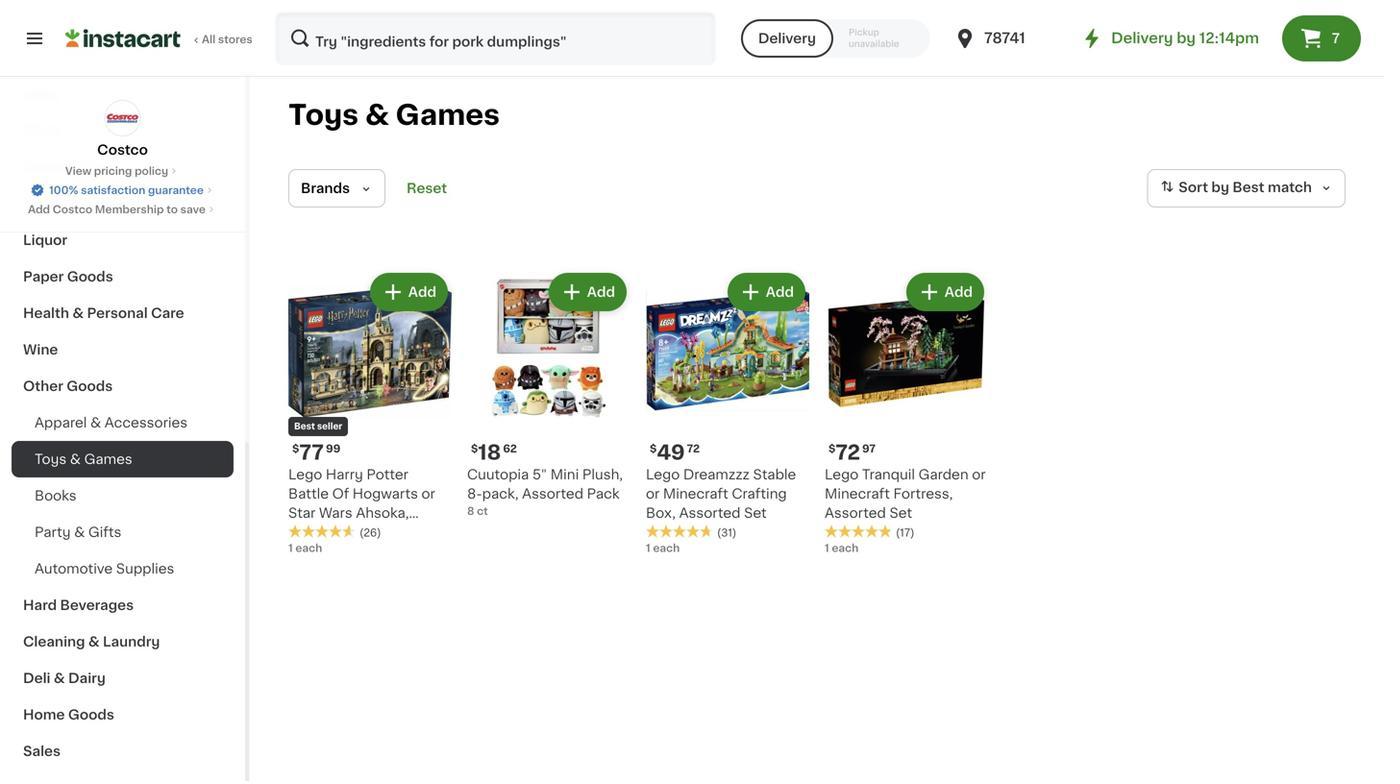 Task type: describe. For each thing, give the bounding box(es) containing it.
sort
[[1179, 181, 1209, 194]]

& for deli & dairy link
[[54, 672, 65, 686]]

lego for 72
[[825, 468, 859, 482]]

all
[[202, 34, 216, 45]]

wars
[[319, 507, 353, 520]]

minecraft for 49
[[663, 488, 729, 501]]

stable
[[753, 468, 797, 482]]

lego tranquil garden or minecraft fortress, assorted set
[[825, 468, 986, 520]]

automotive
[[35, 563, 113, 576]]

best seller
[[294, 423, 343, 431]]

beer
[[23, 197, 56, 211]]

health
[[23, 307, 69, 320]]

other goods link
[[12, 368, 234, 405]]

assorted inside lego harry potter battle of hogwarts or star wars ahsoka, assorted set
[[288, 526, 350, 539]]

& for toys & games link
[[70, 453, 81, 466]]

add costco membership to save link
[[28, 202, 217, 217]]

other goods
[[23, 380, 113, 393]]

7
[[1333, 32, 1341, 45]]

& for apparel & accessories link
[[90, 416, 101, 430]]

7 button
[[1283, 15, 1362, 62]]

100%
[[49, 185, 78, 196]]

$ for 49
[[650, 444, 657, 454]]

costco link
[[97, 100, 148, 160]]

product group containing 18
[[467, 269, 631, 519]]

0 vertical spatial toys & games
[[288, 101, 500, 129]]

beer & cider link
[[12, 186, 234, 222]]

each for 49
[[653, 543, 680, 554]]

box,
[[646, 507, 676, 520]]

stores
[[218, 34, 253, 45]]

by for sort
[[1212, 181, 1230, 194]]

best for best seller
[[294, 423, 315, 431]]

satisfaction
[[81, 185, 145, 196]]

pricing
[[94, 166, 132, 176]]

best for best match
[[1233, 181, 1265, 194]]

view
[[65, 166, 91, 176]]

Search field
[[277, 13, 714, 63]]

home goods
[[23, 709, 114, 722]]

delivery by 12:14pm link
[[1081, 27, 1260, 50]]

party & gifts
[[35, 526, 122, 539]]

dreamzzz
[[684, 468, 750, 482]]

product group containing 49
[[646, 269, 810, 556]]

or inside lego harry potter battle of hogwarts or star wars ahsoka, assorted set
[[422, 488, 435, 501]]

sales link
[[12, 734, 234, 770]]

all stores
[[202, 34, 253, 45]]

78741 button
[[954, 12, 1069, 65]]

add costco membership to save
[[28, 204, 206, 215]]

beer & cider
[[23, 197, 112, 211]]

view pricing policy
[[65, 166, 168, 176]]

delivery by 12:14pm
[[1112, 31, 1260, 45]]

garden
[[919, 468, 969, 482]]

8-
[[467, 488, 482, 501]]

beverages
[[60, 599, 134, 613]]

sales
[[23, 745, 61, 759]]

home
[[23, 709, 65, 722]]

costco logo image
[[104, 100, 141, 137]]

or for 72
[[972, 468, 986, 482]]

$ 77 99
[[292, 443, 341, 463]]

78741
[[985, 31, 1026, 45]]

each for 72
[[832, 543, 859, 554]]

mini
[[551, 468, 579, 482]]

add inside "link"
[[28, 204, 50, 215]]

brands
[[301, 182, 350, 195]]

add button for 72
[[909, 275, 983, 310]]

ct
[[477, 506, 488, 517]]

crafting
[[732, 488, 787, 501]]

& for party & gifts link
[[74, 526, 85, 539]]

1 horizontal spatial toys
[[288, 101, 359, 129]]

gifts
[[88, 526, 122, 539]]

product group containing 72
[[825, 269, 989, 556]]

100% satisfaction guarantee
[[49, 185, 204, 196]]

baby link
[[12, 76, 234, 113]]

97
[[863, 444, 876, 454]]

all stores link
[[65, 12, 254, 65]]

$ for 18
[[471, 444, 478, 454]]

deli & dairy link
[[12, 661, 234, 697]]

99
[[326, 444, 341, 454]]

(17)
[[896, 528, 915, 539]]

instacart logo image
[[65, 27, 181, 50]]

party & gifts link
[[12, 514, 234, 551]]

$ 49 72
[[650, 443, 700, 463]]

service type group
[[741, 19, 931, 58]]

1 for 72
[[825, 543, 830, 554]]

& for the health & personal care link
[[72, 307, 84, 320]]

paper
[[23, 270, 64, 284]]

reset button
[[401, 169, 453, 208]]

delivery button
[[741, 19, 834, 58]]

delivery for delivery by 12:14pm
[[1112, 31, 1174, 45]]

pack
[[587, 488, 620, 501]]

1 for 49
[[646, 543, 651, 554]]

1 for 77
[[288, 543, 293, 554]]

apparel & accessories link
[[12, 405, 234, 441]]

cleaning & laundry link
[[12, 624, 234, 661]]

fortress,
[[894, 488, 953, 501]]

or for 49
[[646, 488, 660, 501]]

hard beverages
[[23, 599, 134, 613]]

pack,
[[482, 488, 519, 501]]

& up brands dropdown button
[[365, 101, 389, 129]]

$ for 77
[[292, 444, 299, 454]]

plush,
[[583, 468, 623, 482]]

health & personal care link
[[12, 295, 234, 332]]

books
[[35, 489, 77, 503]]

membership
[[95, 204, 164, 215]]

hard beverages link
[[12, 588, 234, 624]]

minecraft for 72
[[825, 488, 890, 501]]

electronics
[[23, 161, 102, 174]]

tranquil
[[862, 468, 915, 482]]

wine link
[[12, 332, 234, 368]]

costco inside add costco membership to save "link"
[[53, 204, 92, 215]]

add button for 18
[[551, 275, 625, 310]]

to
[[167, 204, 178, 215]]

lego for 77
[[288, 468, 322, 482]]

goods for home goods
[[68, 709, 114, 722]]



Task type: locate. For each thing, give the bounding box(es) containing it.
$ inside $ 49 72
[[650, 444, 657, 454]]

2 vertical spatial goods
[[68, 709, 114, 722]]

1 $ from the left
[[292, 444, 299, 454]]

0 horizontal spatial delivery
[[759, 32, 816, 45]]

12:14pm
[[1200, 31, 1260, 45]]

77
[[299, 443, 324, 463]]

4 add button from the left
[[909, 275, 983, 310]]

0 horizontal spatial minecraft
[[663, 488, 729, 501]]

set
[[744, 507, 767, 520], [890, 507, 913, 520], [353, 526, 376, 539]]

of
[[332, 488, 349, 501]]

2 1 each from the left
[[646, 543, 680, 554]]

liquor
[[23, 234, 67, 247]]

deli
[[23, 672, 50, 686]]

1 horizontal spatial lego
[[646, 468, 680, 482]]

0 horizontal spatial toys
[[35, 453, 67, 466]]

toys & games down apparel
[[35, 453, 132, 466]]

lego
[[288, 468, 322, 482], [646, 468, 680, 482], [825, 468, 859, 482]]

1 horizontal spatial best
[[1233, 181, 1265, 194]]

minecraft inside the lego dreamzzz stable or minecraft crafting box, assorted set
[[663, 488, 729, 501]]

0 vertical spatial games
[[396, 101, 500, 129]]

or up box,
[[646, 488, 660, 501]]

apparel & accessories
[[35, 416, 188, 430]]

1 1 each from the left
[[288, 543, 322, 554]]

2 1 from the left
[[646, 543, 651, 554]]

reset
[[407, 182, 447, 195]]

1 horizontal spatial toys & games
[[288, 101, 500, 129]]

1 horizontal spatial or
[[646, 488, 660, 501]]

3 add button from the left
[[730, 275, 804, 310]]

2 horizontal spatial lego
[[825, 468, 859, 482]]

toys & games link
[[12, 441, 234, 478]]

1 each
[[288, 543, 322, 554], [646, 543, 680, 554], [825, 543, 859, 554]]

view pricing policy link
[[65, 163, 180, 179]]

0 vertical spatial best
[[1233, 181, 1265, 194]]

100% satisfaction guarantee button
[[30, 179, 215, 198]]

72 right 49
[[687, 444, 700, 454]]

health & personal care
[[23, 307, 184, 320]]

lego inside 'lego tranquil garden or minecraft fortress, assorted set'
[[825, 468, 859, 482]]

1 each from the left
[[296, 543, 322, 554]]

dairy
[[68, 672, 106, 686]]

deli & dairy
[[23, 672, 106, 686]]

1 down 'lego tranquil garden or minecraft fortress, assorted set'
[[825, 543, 830, 554]]

(31)
[[717, 528, 737, 539]]

each for 77
[[296, 543, 322, 554]]

0 horizontal spatial games
[[84, 453, 132, 466]]

0 horizontal spatial each
[[296, 543, 322, 554]]

floral
[[23, 124, 62, 138]]

1 lego from the left
[[288, 468, 322, 482]]

2 each from the left
[[653, 543, 680, 554]]

set up (17)
[[890, 507, 913, 520]]

costco down 100%
[[53, 204, 92, 215]]

laundry
[[103, 636, 160, 649]]

0 horizontal spatial 1
[[288, 543, 293, 554]]

lego inside the lego dreamzzz stable or minecraft crafting box, assorted set
[[646, 468, 680, 482]]

1 each for 72
[[825, 543, 859, 554]]

set down crafting
[[744, 507, 767, 520]]

1 minecraft from the left
[[663, 488, 729, 501]]

1 each down the star
[[288, 543, 322, 554]]

accessories
[[105, 416, 188, 430]]

0 vertical spatial costco
[[97, 143, 148, 157]]

& left gifts
[[74, 526, 85, 539]]

minecraft down dreamzzz
[[663, 488, 729, 501]]

62
[[503, 444, 517, 454]]

assorted up the (31)
[[679, 507, 741, 520]]

1 horizontal spatial minecraft
[[825, 488, 890, 501]]

8
[[467, 506, 475, 517]]

lego harry potter battle of hogwarts or star wars ahsoka, assorted set
[[288, 468, 435, 539]]

lego down $ 72 97 on the right of page
[[825, 468, 859, 482]]

$ inside $ 72 97
[[829, 444, 836, 454]]

1 horizontal spatial each
[[653, 543, 680, 554]]

apparel
[[35, 416, 87, 430]]

toys & games
[[288, 101, 500, 129], [35, 453, 132, 466]]

minecraft down tranquil on the right of page
[[825, 488, 890, 501]]

games
[[396, 101, 500, 129], [84, 453, 132, 466]]

4 product group from the left
[[825, 269, 989, 556]]

assorted down tranquil on the right of page
[[825, 507, 887, 520]]

hard
[[23, 599, 57, 613]]

assorted inside cuutopia 5" mini plush, 8-pack, assorted pack 8 ct
[[522, 488, 584, 501]]

0 horizontal spatial toys & games
[[35, 453, 132, 466]]

or
[[972, 468, 986, 482], [422, 488, 435, 501], [646, 488, 660, 501]]

lego down 49
[[646, 468, 680, 482]]

match
[[1268, 181, 1313, 194]]

&
[[365, 101, 389, 129], [59, 197, 70, 211], [72, 307, 84, 320], [90, 416, 101, 430], [70, 453, 81, 466], [74, 526, 85, 539], [88, 636, 100, 649], [54, 672, 65, 686]]

by right sort
[[1212, 181, 1230, 194]]

1 vertical spatial games
[[84, 453, 132, 466]]

1 horizontal spatial 72
[[836, 443, 861, 463]]

goods up 'apparel & accessories'
[[67, 380, 113, 393]]

add for 77
[[408, 286, 437, 299]]

delivery for delivery
[[759, 32, 816, 45]]

1 add button from the left
[[372, 275, 446, 310]]

wine
[[23, 343, 58, 357]]

add button for 49
[[730, 275, 804, 310]]

lego inside lego harry potter battle of hogwarts or star wars ahsoka, assorted set
[[288, 468, 322, 482]]

set inside lego harry potter battle of hogwarts or star wars ahsoka, assorted set
[[353, 526, 376, 539]]

1 horizontal spatial games
[[396, 101, 500, 129]]

product group
[[288, 269, 452, 556], [467, 269, 631, 519], [646, 269, 810, 556], [825, 269, 989, 556]]

72 inside $ 49 72
[[687, 444, 700, 454]]

1 vertical spatial goods
[[67, 380, 113, 393]]

1 vertical spatial toys & games
[[35, 453, 132, 466]]

policy
[[135, 166, 168, 176]]

$ inside the $ 77 99
[[292, 444, 299, 454]]

49
[[657, 443, 685, 463]]

set inside 'lego tranquil garden or minecraft fortress, assorted set'
[[890, 507, 913, 520]]

1 each down box,
[[646, 543, 680, 554]]

best inside product group
[[294, 423, 315, 431]]

hogwarts
[[353, 488, 418, 501]]

best match
[[1233, 181, 1313, 194]]

lego for 49
[[646, 468, 680, 482]]

2 horizontal spatial set
[[890, 507, 913, 520]]

games down 'apparel & accessories'
[[84, 453, 132, 466]]

toys up brands
[[288, 101, 359, 129]]

books link
[[12, 478, 234, 514]]

assorted inside 'lego tranquil garden or minecraft fortress, assorted set'
[[825, 507, 887, 520]]

& down 100%
[[59, 197, 70, 211]]

paper goods link
[[12, 259, 234, 295]]

goods for paper goods
[[67, 270, 113, 284]]

by left "12:14pm" on the top of page
[[1177, 31, 1196, 45]]

set down ahsoka,
[[353, 526, 376, 539]]

best left 'match'
[[1233, 181, 1265, 194]]

care
[[151, 307, 184, 320]]

0 horizontal spatial lego
[[288, 468, 322, 482]]

1 each for 49
[[646, 543, 680, 554]]

3 each from the left
[[832, 543, 859, 554]]

1 vertical spatial toys
[[35, 453, 67, 466]]

& down apparel
[[70, 453, 81, 466]]

3 1 from the left
[[825, 543, 830, 554]]

1 vertical spatial costco
[[53, 204, 92, 215]]

add button for 77
[[372, 275, 446, 310]]

lego dreamzzz stable or minecraft crafting box, assorted set
[[646, 468, 797, 520]]

1 product group from the left
[[288, 269, 452, 556]]

1 each for 77
[[288, 543, 322, 554]]

best left 'seller'
[[294, 423, 315, 431]]

0 vertical spatial toys
[[288, 101, 359, 129]]

delivery inside button
[[759, 32, 816, 45]]

0 horizontal spatial best
[[294, 423, 315, 431]]

seller
[[317, 423, 343, 431]]

potter
[[367, 468, 409, 482]]

2 add button from the left
[[551, 275, 625, 310]]

3 product group from the left
[[646, 269, 810, 556]]

add for 18
[[587, 286, 615, 299]]

product group containing 77
[[288, 269, 452, 556]]

lego up battle
[[288, 468, 322, 482]]

save
[[180, 204, 206, 215]]

assorted down mini
[[522, 488, 584, 501]]

1 down the star
[[288, 543, 293, 554]]

1 horizontal spatial by
[[1212, 181, 1230, 194]]

0 horizontal spatial 72
[[687, 444, 700, 454]]

minecraft inside 'lego tranquil garden or minecraft fortress, assorted set'
[[825, 488, 890, 501]]

1 1 from the left
[[288, 543, 293, 554]]

goods up health & personal care
[[67, 270, 113, 284]]

& for cleaning & laundry link
[[88, 636, 100, 649]]

Best match Sort by field
[[1147, 169, 1346, 208]]

assorted inside the lego dreamzzz stable or minecraft crafting box, assorted set
[[679, 507, 741, 520]]

assorted down wars
[[288, 526, 350, 539]]

goods down dairy
[[68, 709, 114, 722]]

brands button
[[288, 169, 386, 208]]

2 minecraft from the left
[[825, 488, 890, 501]]

0 horizontal spatial 1 each
[[288, 543, 322, 554]]

0 horizontal spatial or
[[422, 488, 435, 501]]

1 horizontal spatial costco
[[97, 143, 148, 157]]

2 horizontal spatial 1 each
[[825, 543, 859, 554]]

& down beverages
[[88, 636, 100, 649]]

each down box,
[[653, 543, 680, 554]]

2 lego from the left
[[646, 468, 680, 482]]

& for the 'beer & cider' link
[[59, 197, 70, 211]]

each down the star
[[296, 543, 322, 554]]

0 horizontal spatial set
[[353, 526, 376, 539]]

1 down box,
[[646, 543, 651, 554]]

0 vertical spatial by
[[1177, 31, 1196, 45]]

18
[[478, 443, 501, 463]]

$ down best seller
[[292, 444, 299, 454]]

costco up the 'view pricing policy' link
[[97, 143, 148, 157]]

each down 'lego tranquil garden or minecraft fortress, assorted set'
[[832, 543, 859, 554]]

1 each down 'lego tranquil garden or minecraft fortress, assorted set'
[[825, 543, 859, 554]]

cuutopia 5" mini plush, 8-pack, assorted pack 8 ct
[[467, 468, 623, 517]]

3 $ from the left
[[650, 444, 657, 454]]

add for 72
[[945, 286, 973, 299]]

set inside the lego dreamzzz stable or minecraft crafting box, assorted set
[[744, 507, 767, 520]]

1 horizontal spatial set
[[744, 507, 767, 520]]

5"
[[533, 468, 547, 482]]

1 horizontal spatial 1
[[646, 543, 651, 554]]

2 $ from the left
[[471, 444, 478, 454]]

toys
[[288, 101, 359, 129], [35, 453, 67, 466]]

$ left 97 at the right bottom of the page
[[829, 444, 836, 454]]

None search field
[[275, 12, 716, 65]]

$ up cuutopia
[[471, 444, 478, 454]]

cider
[[73, 197, 112, 211]]

1 vertical spatial by
[[1212, 181, 1230, 194]]

goods for other goods
[[67, 380, 113, 393]]

guarantee
[[148, 185, 204, 196]]

2 horizontal spatial each
[[832, 543, 859, 554]]

or right garden
[[972, 468, 986, 482]]

best inside field
[[1233, 181, 1265, 194]]

minecraft
[[663, 488, 729, 501], [825, 488, 890, 501]]

1
[[288, 543, 293, 554], [646, 543, 651, 554], [825, 543, 830, 554]]

& right deli
[[54, 672, 65, 686]]

or inside 'lego tranquil garden or minecraft fortress, assorted set'
[[972, 468, 986, 482]]

0 horizontal spatial by
[[1177, 31, 1196, 45]]

games up the reset at the top of the page
[[396, 101, 500, 129]]

0 horizontal spatial costco
[[53, 204, 92, 215]]

liquor link
[[12, 222, 234, 259]]

0 vertical spatial goods
[[67, 270, 113, 284]]

$ for 72
[[829, 444, 836, 454]]

3 lego from the left
[[825, 468, 859, 482]]

by inside field
[[1212, 181, 1230, 194]]

sort by
[[1179, 181, 1230, 194]]

add for 49
[[766, 286, 794, 299]]

delivery
[[1112, 31, 1174, 45], [759, 32, 816, 45]]

2 horizontal spatial 1
[[825, 543, 830, 554]]

battle
[[288, 488, 329, 501]]

& right "health"
[[72, 307, 84, 320]]

supplies
[[116, 563, 174, 576]]

toys up books
[[35, 453, 67, 466]]

toys & games up reset button
[[288, 101, 500, 129]]

$ 18 62
[[471, 443, 517, 463]]

1 horizontal spatial 1 each
[[646, 543, 680, 554]]

1 vertical spatial best
[[294, 423, 315, 431]]

(26)
[[360, 528, 381, 539]]

best
[[1233, 181, 1265, 194], [294, 423, 315, 431]]

4 $ from the left
[[829, 444, 836, 454]]

& right apparel
[[90, 416, 101, 430]]

cleaning & laundry
[[23, 636, 160, 649]]

by for delivery
[[1177, 31, 1196, 45]]

2 product group from the left
[[467, 269, 631, 519]]

automotive supplies
[[35, 563, 174, 576]]

or inside the lego dreamzzz stable or minecraft crafting box, assorted set
[[646, 488, 660, 501]]

2 horizontal spatial or
[[972, 468, 986, 482]]

72 left 97 at the right bottom of the page
[[836, 443, 861, 463]]

or right hogwarts at the bottom left of the page
[[422, 488, 435, 501]]

goods
[[67, 270, 113, 284], [67, 380, 113, 393], [68, 709, 114, 722]]

cuutopia
[[467, 468, 529, 482]]

assorted
[[522, 488, 584, 501], [679, 507, 741, 520], [825, 507, 887, 520], [288, 526, 350, 539]]

cleaning
[[23, 636, 85, 649]]

$ inside $ 18 62
[[471, 444, 478, 454]]

1 horizontal spatial delivery
[[1112, 31, 1174, 45]]

3 1 each from the left
[[825, 543, 859, 554]]

other
[[23, 380, 63, 393]]

$ up box,
[[650, 444, 657, 454]]

paper goods
[[23, 270, 113, 284]]



Task type: vqa. For each thing, say whether or not it's contained in the screenshot.
10 ct
no



